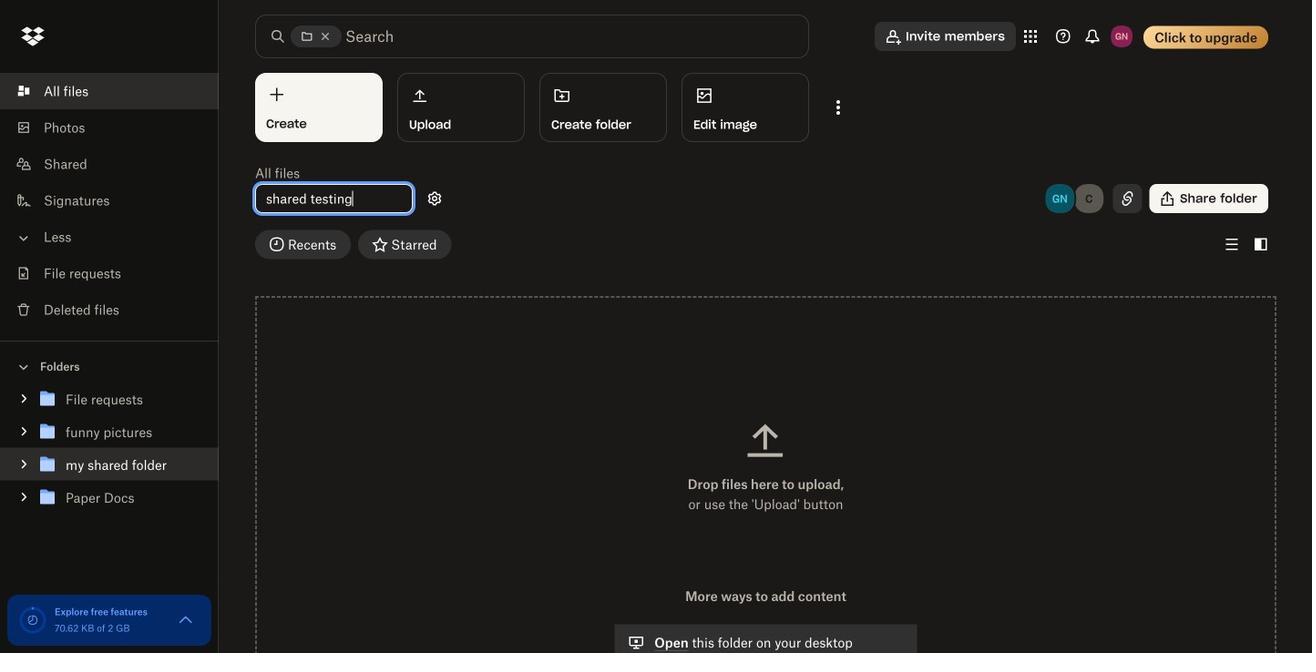 Task type: describe. For each thing, give the bounding box(es) containing it.
quota usage image
[[18, 606, 47, 636]]

coolname382024@gmail.com image
[[1073, 182, 1106, 215]]

quota usage progress bar
[[18, 606, 47, 636]]

folder settings image
[[424, 188, 446, 210]]

Rename directory text field
[[266, 189, 402, 209]]

dropbox image
[[15, 18, 51, 55]]



Task type: locate. For each thing, give the bounding box(es) containing it.
generic name (you) image
[[1044, 182, 1077, 215]]

list item
[[0, 73, 219, 109]]

less image
[[15, 229, 33, 248]]

group
[[0, 380, 219, 528]]

Search in folder "my shared folder" text field
[[346, 26, 771, 47]]

list
[[0, 62, 219, 341]]



Task type: vqa. For each thing, say whether or not it's contained in the screenshot.
dialog containing Welcome to Dropbox, Bob! Begin your complimentary trial today without any obligation, cancel anytime.
no



